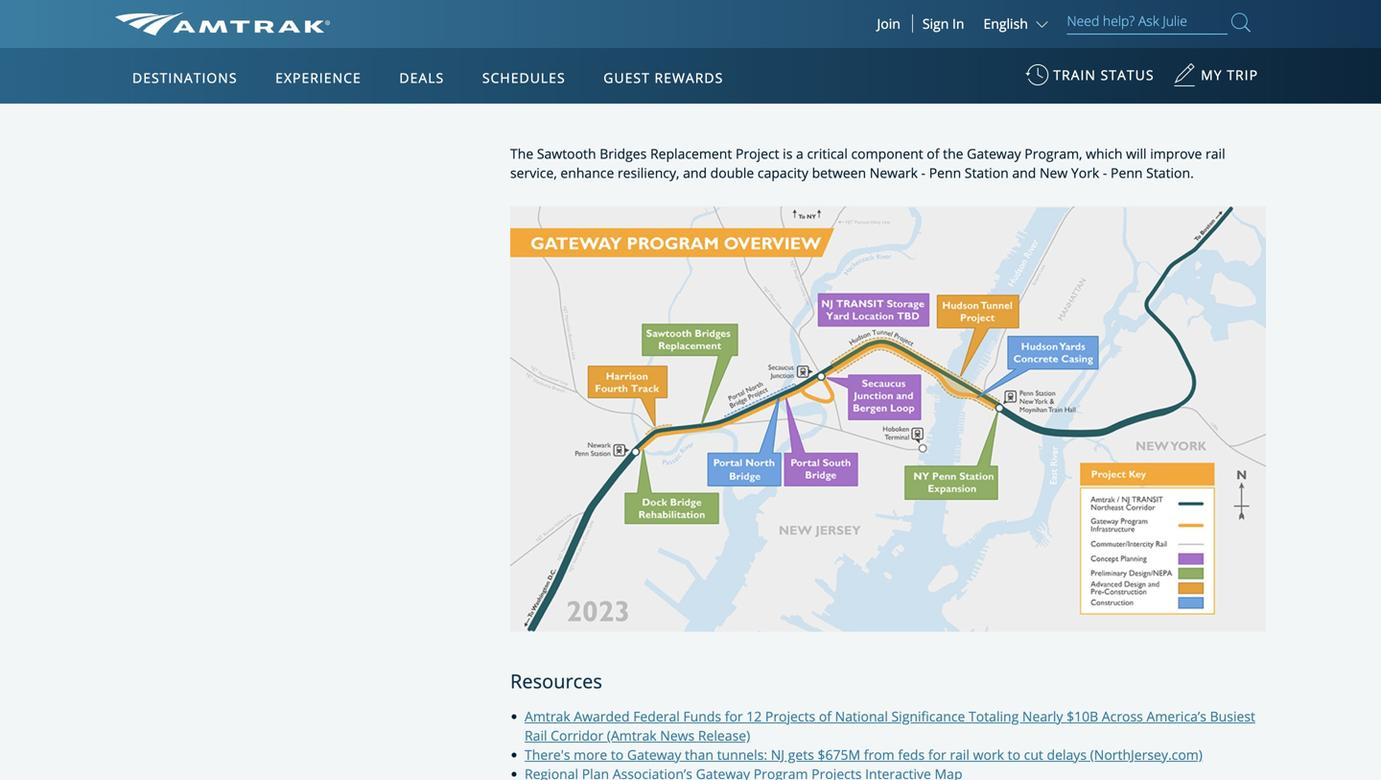 Task type: locate. For each thing, give the bounding box(es) containing it.
amtrak
[[316, 28, 361, 46], [525, 707, 571, 725]]

2 to from the left
[[1008, 746, 1021, 764]]

regions map image
[[187, 160, 647, 429]]

fra up repair
[[138, 0, 162, 8]]

there's
[[525, 746, 571, 764]]

1 penn from the left
[[930, 164, 962, 182]]

grant
[[256, 9, 292, 27], [138, 28, 174, 46]]

penn down will
[[1111, 164, 1143, 182]]

0 horizontal spatial fra
[[138, 0, 162, 8]]

to left the cut
[[1008, 746, 1021, 764]]

2 vertical spatial of
[[819, 707, 832, 725]]

1 horizontal spatial -
[[1103, 164, 1108, 182]]

1 vertical spatial of
[[927, 145, 940, 163]]

awarded
[[574, 707, 630, 725]]

for
[[329, 0, 347, 8], [725, 707, 743, 725], [929, 746, 947, 764]]

amtrak image
[[115, 12, 330, 35]]

program,
[[295, 9, 353, 27], [177, 28, 235, 46], [1025, 145, 1083, 163]]

improve
[[1151, 145, 1203, 163]]

1 horizontal spatial amtrak
[[525, 707, 571, 725]]

2 vertical spatial for
[[929, 746, 947, 764]]

0 vertical spatial program,
[[295, 9, 353, 27]]

national
[[835, 707, 888, 725]]

search icon image
[[1232, 9, 1251, 36]]

1 horizontal spatial to
[[1008, 746, 1021, 764]]

0 vertical spatial of
[[386, 0, 398, 8]]

destinations
[[132, 69, 238, 87]]

0 vertical spatial gateway
[[967, 145, 1022, 163]]

1 vertical spatial amtrak
[[525, 707, 571, 725]]

$675m
[[818, 746, 861, 764]]

and down replacement
[[683, 164, 707, 182]]

will
[[1127, 145, 1147, 163]]

delays
[[1047, 746, 1087, 764]]

good
[[402, 0, 436, 8]]

and left new on the top right of the page
[[1013, 164, 1037, 182]]

1 vertical spatial for
[[725, 707, 743, 725]]

deals
[[400, 69, 445, 87]]

gateway
[[967, 145, 1022, 163], [627, 746, 682, 764]]

significance
[[892, 707, 966, 725]]

1 horizontal spatial gateway
[[967, 145, 1022, 163]]

nearly
[[1023, 707, 1064, 725]]

1 vertical spatial nj
[[771, 746, 785, 764]]

banner containing join
[[0, 0, 1382, 443]]

state left the good
[[350, 0, 382, 8]]

amtrak inside 'amtrak awarded federal funds for 12 projects of national significance totaling nearly $10b across america's busiest rail corridor (amtrak news release) there's more to gateway than tunnels: nj gets $675m from feds for rail work to cut delays (northjersey.com)'
[[525, 707, 571, 725]]

program, down (fsp-
[[177, 28, 235, 46]]

amtrak up experience popup button
[[316, 28, 361, 46]]

1 horizontal spatial nj
[[771, 746, 785, 764]]

1 horizontal spatial fra
[[357, 9, 380, 27]]

banner
[[0, 0, 1382, 443]]

0 horizontal spatial of
[[386, 0, 398, 8]]

gateway up station
[[967, 145, 1022, 163]]

1 vertical spatial program,
[[177, 28, 235, 46]]

2 - from the left
[[1103, 164, 1108, 182]]

2 horizontal spatial program,
[[1025, 145, 1083, 163]]

amtrak up rail
[[525, 707, 571, 725]]

0 horizontal spatial nj
[[239, 28, 252, 46]]

join button
[[866, 14, 913, 33]]

new
[[1040, 164, 1068, 182]]

to down (amtrak
[[611, 746, 624, 764]]

is
[[783, 145, 793, 163]]

0 horizontal spatial penn
[[930, 164, 962, 182]]

1 horizontal spatial of
[[819, 707, 832, 725]]

0 horizontal spatial -
[[922, 164, 926, 182]]

transit,
[[256, 28, 312, 46]]

sogr)
[[213, 9, 253, 27]]

2 vertical spatial program,
[[1025, 145, 1083, 163]]

of up fsp-
[[386, 0, 398, 8]]

gateway inside 'amtrak awarded federal funds for 12 projects of national significance totaling nearly $10b across america's busiest rail corridor (amtrak news release) there's more to gateway than tunnels: nj gets $675m from feds for rail work to cut delays (northjersey.com)'
[[627, 746, 682, 764]]

of inside 'amtrak awarded federal funds for 12 projects of national significance totaling nearly $10b across america's busiest rail corridor (amtrak news release) there's more to gateway than tunnels: nj gets $675m from feds for rail work to cut delays (northjersey.com)'
[[819, 707, 832, 725]]

Please enter your search item search field
[[1068, 10, 1228, 35]]

2 and from the left
[[1013, 164, 1037, 182]]

0 vertical spatial rail
[[1206, 145, 1226, 163]]

more
[[574, 746, 608, 764]]

(amtrak
[[607, 726, 657, 745]]

0 horizontal spatial program,
[[177, 28, 235, 46]]

program, inside 'the sawtooth bridges replacement project is a critical component of the gateway program, which will improve rail service, enhance resiliency, and double capacity between newark - penn station and new york - penn station.'
[[1025, 145, 1083, 163]]

component
[[852, 145, 924, 163]]

the
[[943, 145, 964, 163]]

0 horizontal spatial and
[[683, 164, 707, 182]]

funds
[[684, 707, 722, 725]]

nj left gets
[[771, 746, 785, 764]]

projects
[[766, 707, 816, 725]]

double
[[711, 164, 755, 182]]

fra left fsp-
[[357, 9, 380, 27]]

0 horizontal spatial grant
[[138, 28, 174, 46]]

0 horizontal spatial to
[[611, 746, 624, 764]]

penn
[[930, 164, 962, 182], [1111, 164, 1143, 182]]

0 horizontal spatial rail
[[950, 746, 970, 764]]

program, down partnership
[[295, 9, 353, 27]]

my trip button
[[1174, 57, 1259, 104]]

enhance
[[561, 164, 614, 182]]

-
[[922, 164, 926, 182], [1103, 164, 1108, 182]]

for inside fra federal-state partnership for state of good repair (fsp-sogr) grant program, fra fsp-nec grant program, nj transit, amtrak
[[329, 0, 347, 8]]

of left 'the'
[[927, 145, 940, 163]]

to
[[611, 746, 624, 764], [1008, 746, 1021, 764]]

1 vertical spatial gateway
[[627, 746, 682, 764]]

the sawtooth bridges replacement project is a critical component of the gateway program, which will improve rail service, enhance resiliency, and double capacity between newark - penn station and new york - penn station.
[[511, 145, 1226, 182]]

gateway down (amtrak
[[627, 746, 682, 764]]

rail
[[1206, 145, 1226, 163], [950, 746, 970, 764]]

0 vertical spatial grant
[[256, 9, 292, 27]]

0 horizontal spatial state
[[216, 0, 248, 8]]

program, up new on the top right of the page
[[1025, 145, 1083, 163]]

of right "projects"
[[819, 707, 832, 725]]

than
[[685, 746, 714, 764]]

and
[[683, 164, 707, 182], [1013, 164, 1037, 182]]

for right feds
[[929, 746, 947, 764]]

guest rewards button
[[596, 51, 732, 105]]

my trip
[[1202, 66, 1259, 84]]

1 vertical spatial rail
[[950, 746, 970, 764]]

0 vertical spatial nj
[[239, 28, 252, 46]]

- down which
[[1103, 164, 1108, 182]]

0 horizontal spatial amtrak
[[316, 28, 361, 46]]

rail left work
[[950, 746, 970, 764]]

0 vertical spatial amtrak
[[316, 28, 361, 46]]

application
[[187, 160, 647, 429]]

capacity
[[758, 164, 809, 182]]

state up sogr)
[[216, 0, 248, 8]]

0 horizontal spatial gateway
[[627, 746, 682, 764]]

1 horizontal spatial for
[[725, 707, 743, 725]]

schedules link
[[475, 48, 573, 104]]

application inside banner
[[187, 160, 647, 429]]

1 horizontal spatial program,
[[295, 9, 353, 27]]

0 horizontal spatial for
[[329, 0, 347, 8]]

1 horizontal spatial rail
[[1206, 145, 1226, 163]]

amtrak awarded federal funds for 12 projects of national significance totaling nearly $10b across america's busiest rail corridor (amtrak news release) link
[[525, 707, 1256, 745]]

state
[[216, 0, 248, 8], [350, 0, 382, 8]]

rewards
[[655, 69, 724, 87]]

for left '12'
[[725, 707, 743, 725]]

penn down 'the'
[[930, 164, 962, 182]]

experience
[[276, 69, 362, 87]]

2 horizontal spatial of
[[927, 145, 940, 163]]

sawtooth
[[537, 145, 596, 163]]

grant down partnership
[[256, 9, 292, 27]]

sign in button
[[923, 14, 965, 33]]

- right newark on the top
[[922, 164, 926, 182]]

for right partnership
[[329, 0, 347, 8]]

federal-
[[165, 0, 216, 8]]

critical
[[807, 145, 848, 163]]

fsp-
[[384, 9, 411, 27]]

nj down sogr)
[[239, 28, 252, 46]]

guest
[[604, 69, 650, 87]]

1 horizontal spatial penn
[[1111, 164, 1143, 182]]

fra
[[138, 0, 162, 8], [357, 9, 380, 27]]

english button
[[984, 14, 1053, 33]]

service,
[[511, 164, 557, 182]]

grant down repair
[[138, 28, 174, 46]]

cut
[[1025, 746, 1044, 764]]

0 vertical spatial for
[[329, 0, 347, 8]]

rail right improve
[[1206, 145, 1226, 163]]

1 horizontal spatial and
[[1013, 164, 1037, 182]]

1 horizontal spatial state
[[350, 0, 382, 8]]

1 - from the left
[[922, 164, 926, 182]]



Task type: describe. For each thing, give the bounding box(es) containing it.
for for 12
[[725, 707, 743, 725]]

resources
[[511, 668, 603, 694]]

which
[[1086, 145, 1123, 163]]

trip
[[1228, 66, 1259, 84]]

gets
[[788, 746, 815, 764]]

of inside fra federal-state partnership for state of good repair (fsp-sogr) grant program, fra fsp-nec grant program, nj transit, amtrak
[[386, 0, 398, 8]]

0 vertical spatial fra
[[138, 0, 162, 8]]

nj inside fra federal-state partnership for state of good repair (fsp-sogr) grant program, fra fsp-nec grant program, nj transit, amtrak
[[239, 28, 252, 46]]

partnership
[[252, 0, 325, 8]]

feds
[[898, 746, 925, 764]]

sign
[[923, 14, 949, 33]]

amtrak awarded federal funds for 12 projects of national significance totaling nearly $10b across america's busiest rail corridor (amtrak news release) there's more to gateway than tunnels: nj gets $675m from feds for rail work to cut delays (northjersey.com)
[[525, 707, 1256, 764]]

1 state from the left
[[216, 0, 248, 8]]

train
[[1054, 66, 1097, 84]]

gateway inside 'the sawtooth bridges replacement project is a critical component of the gateway program, which will improve rail service, enhance resiliency, and double capacity between newark - penn station and new york - penn station.'
[[967, 145, 1022, 163]]

fra federal-state partnership for state of good repair (fsp-sogr) grant program, fra fsp-nec grant program, nj transit, amtrak
[[138, 0, 437, 46]]

experience button
[[268, 51, 369, 105]]

rail inside 'the sawtooth bridges replacement project is a critical component of the gateway program, which will improve rail service, enhance resiliency, and double capacity between newark - penn station and new york - penn station.'
[[1206, 145, 1226, 163]]

program, for service,
[[1025, 145, 1083, 163]]

work
[[974, 746, 1005, 764]]

news
[[660, 726, 695, 745]]

1 vertical spatial fra
[[357, 9, 380, 27]]

tunnels:
[[717, 746, 768, 764]]

$10b
[[1067, 707, 1099, 725]]

newark
[[870, 164, 918, 182]]

totaling
[[969, 707, 1019, 725]]

of inside 'the sawtooth bridges replacement project is a critical component of the gateway program, which will improve rail service, enhance resiliency, and double capacity between newark - penn station and new york - penn station.'
[[927, 145, 940, 163]]

america's
[[1147, 707, 1207, 725]]

across
[[1102, 707, 1144, 725]]

between
[[812, 164, 867, 182]]

release)
[[698, 726, 751, 745]]

guest rewards
[[604, 69, 724, 87]]

rail
[[525, 726, 547, 745]]

1 and from the left
[[683, 164, 707, 182]]

1 vertical spatial grant
[[138, 28, 174, 46]]

bridges
[[600, 145, 647, 163]]

schedules
[[483, 69, 566, 87]]

my
[[1202, 66, 1223, 84]]

replacement
[[651, 145, 732, 163]]

busiest
[[1211, 707, 1256, 725]]

federal
[[634, 707, 680, 725]]

sign in
[[923, 14, 965, 33]]

english
[[984, 14, 1029, 33]]

2 state from the left
[[350, 0, 382, 8]]

train status
[[1054, 66, 1155, 84]]

station
[[965, 164, 1009, 182]]

2 penn from the left
[[1111, 164, 1143, 182]]

1 horizontal spatial grant
[[256, 9, 292, 27]]

destinations button
[[125, 51, 245, 105]]

(fsp-
[[182, 9, 213, 27]]

2 horizontal spatial for
[[929, 746, 947, 764]]

join
[[878, 14, 901, 33]]

the
[[511, 145, 534, 163]]

1 to from the left
[[611, 746, 624, 764]]

deals button
[[392, 51, 452, 105]]

in
[[953, 14, 965, 33]]

resiliency,
[[618, 164, 680, 182]]

there's more to gateway than tunnels: nj gets $675m from feds for rail work to cut delays (northjersey.com) link
[[525, 746, 1203, 764]]

status
[[1101, 66, 1155, 84]]

project
[[736, 145, 780, 163]]

a
[[797, 145, 804, 163]]

from
[[864, 746, 895, 764]]

york
[[1072, 164, 1100, 182]]

for for state
[[329, 0, 347, 8]]

12
[[747, 707, 762, 725]]

amtrak inside fra federal-state partnership for state of good repair (fsp-sogr) grant program, fra fsp-nec grant program, nj transit, amtrak
[[316, 28, 361, 46]]

program, for program,
[[295, 9, 353, 27]]

corridor
[[551, 726, 604, 745]]

rail inside 'amtrak awarded federal funds for 12 projects of national significance totaling nearly $10b across america's busiest rail corridor (amtrak news release) there's more to gateway than tunnels: nj gets $675m from feds for rail work to cut delays (northjersey.com)'
[[950, 746, 970, 764]]

nj inside 'amtrak awarded federal funds for 12 projects of national significance totaling nearly $10b across america's busiest rail corridor (amtrak news release) there's more to gateway than tunnels: nj gets $675m from feds for rail work to cut delays (northjersey.com)'
[[771, 746, 785, 764]]

repair
[[138, 9, 179, 27]]

train status link
[[1026, 57, 1155, 104]]

nec
[[411, 9, 437, 27]]

station.
[[1147, 164, 1195, 182]]

(northjersey.com)
[[1091, 746, 1203, 764]]



Task type: vqa. For each thing, say whether or not it's contained in the screenshot.
THE TUNNELS:
yes



